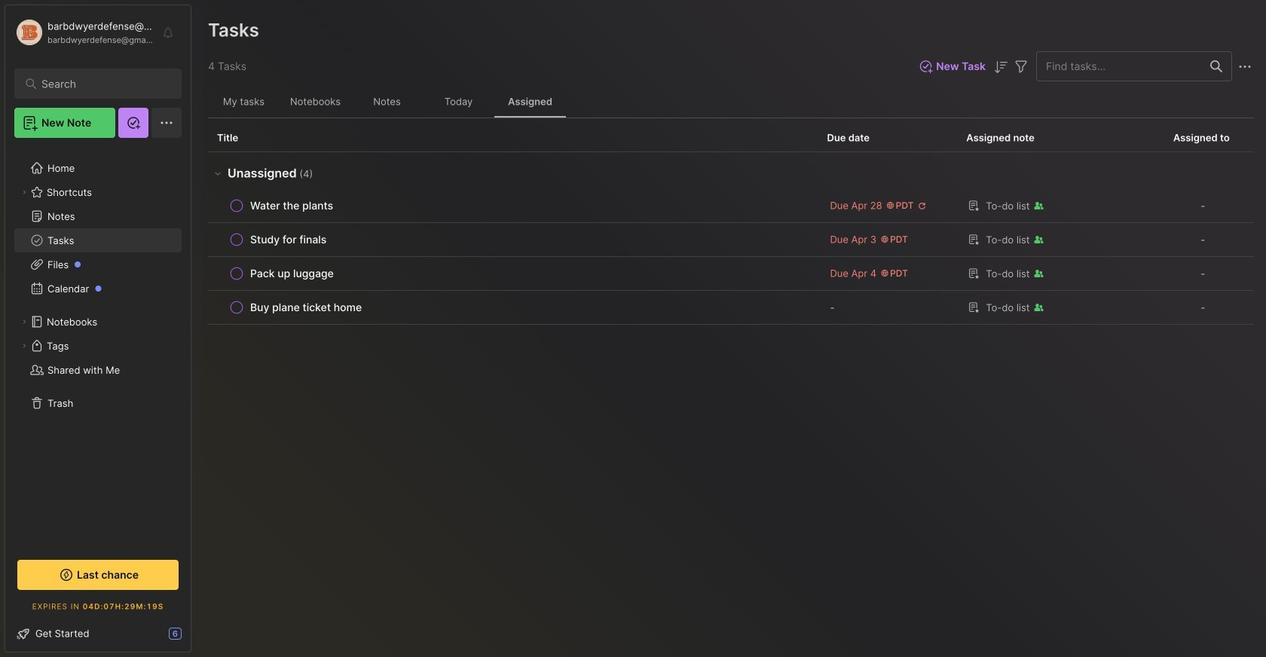 Task type: vqa. For each thing, say whether or not it's contained in the screenshot.
'group' in the tree
no



Task type: locate. For each thing, give the bounding box(es) containing it.
None search field
[[41, 75, 162, 93]]

tree
[[5, 147, 191, 544]]

main element
[[0, 0, 196, 657]]

Account field
[[14, 17, 154, 48]]

pack up luggage 3 cell
[[250, 266, 334, 281]]

row
[[208, 189, 1255, 223], [217, 195, 809, 216], [208, 223, 1255, 257], [217, 229, 809, 250], [208, 257, 1255, 291], [217, 263, 809, 284], [208, 291, 1255, 325], [217, 297, 809, 318]]

row group
[[208, 152, 1255, 325]]

filter tasks image
[[1013, 58, 1031, 76]]

expand tags image
[[20, 342, 29, 351]]

Filter tasks field
[[1013, 57, 1031, 76]]

none search field inside main element
[[41, 75, 162, 93]]



Task type: describe. For each thing, give the bounding box(es) containing it.
click to collapse image
[[190, 630, 202, 648]]

Find tasks… text field
[[1037, 54, 1202, 79]]

water the plants 1 cell
[[250, 198, 333, 213]]

tree inside main element
[[5, 147, 191, 544]]

expand notebooks image
[[20, 317, 29, 326]]

collapse unassigned image
[[212, 167, 224, 179]]

More actions and view options field
[[1233, 57, 1255, 76]]

study for finals 2 cell
[[250, 232, 327, 247]]

buy plane ticket home 4 cell
[[250, 300, 362, 315]]

Help and Learning task checklist field
[[5, 622, 191, 646]]

Search text field
[[41, 77, 162, 91]]

more actions and view options image
[[1237, 58, 1255, 76]]

Sort tasks by… field
[[992, 57, 1010, 76]]



